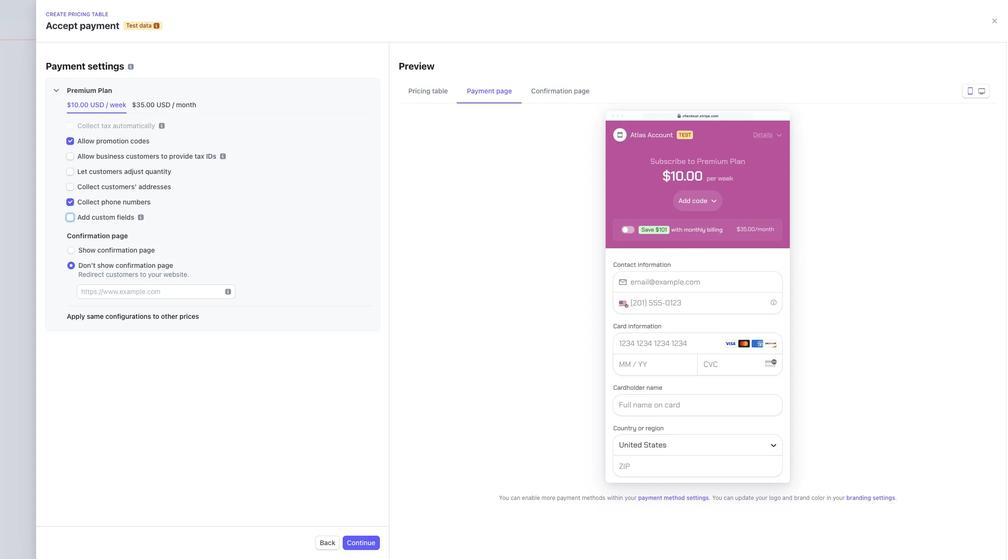 Task type: vqa. For each thing, say whether or not it's contained in the screenshot.
Monitoring
no



Task type: describe. For each thing, give the bounding box(es) containing it.
apply same configurations to other prices button
[[67, 312, 199, 322]]

fields
[[117, 213, 134, 221]]

usd for $10.00
[[90, 101, 104, 109]]

allow for allow promotion codes
[[77, 137, 94, 145]]

on
[[562, 235, 570, 243]]

redirect
[[78, 271, 104, 279]]

continue
[[347, 539, 375, 547]]

logo
[[769, 495, 781, 502]]

you can enable more payment methods within your payment method settings . you can update your logo and brand color in your branding settings .
[[499, 495, 897, 502]]

customers inside don't show confirmation page redirect customers to your website.
[[106, 271, 138, 279]]

don't show confirmation page redirect customers to your website.
[[78, 262, 189, 279]]

1 vertical spatial customers
[[89, 168, 122, 176]]

test data
[[126, 22, 152, 29]]

addresses
[[138, 183, 171, 191]]

don't
[[78, 262, 96, 270]]

create a branded, responsive pricing table to embed on your website.
[[399, 235, 585, 252]]

1 horizontal spatial payment
[[557, 495, 580, 502]]

prices for product premium plan tab list
[[63, 96, 372, 114]]

0 vertical spatial customers
[[126, 152, 159, 160]]

show
[[78, 246, 96, 254]]

payment page button
[[457, 79, 522, 104]]

pricing table
[[408, 87, 448, 95]]

1 you from the left
[[499, 495, 509, 502]]

collect for collect phone numbers
[[77, 198, 100, 206]]

accept
[[46, 20, 78, 31]]

1 horizontal spatial settings
[[686, 495, 709, 502]]

tab list containing pricing table
[[399, 79, 997, 104]]

branding settings link
[[846, 495, 895, 502]]

back
[[320, 539, 335, 547]]

in
[[827, 495, 831, 502]]

branding
[[846, 495, 871, 502]]

payment settings
[[46, 61, 124, 72]]

1 . from the left
[[709, 495, 711, 502]]

to inside don't show confirmation page redirect customers to your website.
[[140, 271, 146, 279]]

your left logo
[[756, 495, 767, 502]]

let customers adjust quantity
[[77, 168, 171, 176]]

/ for month
[[172, 101, 174, 109]]

plan
[[98, 86, 112, 94]]

collect tax automatically
[[77, 122, 155, 130]]

enable
[[522, 495, 540, 502]]

payment page
[[467, 87, 512, 95]]

data
[[504, 41, 517, 46]]

0 horizontal spatial pricing
[[68, 11, 90, 17]]

customers'
[[101, 183, 137, 191]]

branded,
[[426, 235, 454, 243]]

business
[[96, 152, 124, 160]]

0 vertical spatial confirmation
[[97, 246, 137, 254]]

0 vertical spatial table
[[92, 11, 108, 17]]

pricing inside create a branded, responsive pricing table to embed on your website.
[[491, 235, 512, 243]]

create for create a branded, responsive pricing table to embed on your website.
[[399, 235, 419, 243]]

table inside pricing table 'button'
[[432, 87, 448, 95]]

apply
[[67, 313, 85, 321]]

create pricing table
[[46, 11, 108, 17]]

1 can from the left
[[511, 495, 520, 502]]

create for create pricing table
[[46, 11, 67, 17]]

responsive
[[456, 235, 489, 243]]

$35.00 usd / month button
[[128, 96, 202, 114]]

phone
[[101, 198, 121, 206]]

website. inside don't show confirmation page redirect customers to your website.
[[163, 271, 189, 279]]

2 . from the left
[[895, 495, 897, 502]]

embed
[[539, 235, 560, 243]]

data
[[139, 22, 152, 29]]

add custom fields
[[77, 213, 134, 221]]

show confirmation page
[[78, 246, 155, 254]]

methods
[[582, 495, 605, 502]]

custom
[[92, 213, 115, 221]]

to up quantity
[[161, 152, 167, 160]]

2 you from the left
[[712, 495, 722, 502]]

and
[[782, 495, 792, 502]]

back button
[[316, 537, 339, 550]]

/ for week
[[106, 101, 108, 109]]

configurations
[[105, 313, 151, 321]]

prices
[[180, 313, 199, 321]]

numbers
[[123, 198, 151, 206]]

promotion
[[96, 137, 129, 145]]

ids
[[206, 152, 216, 160]]

https://www.example.com text field
[[77, 285, 225, 299]]

your inside create a branded, responsive pricing table to embed on your website.
[[572, 235, 585, 243]]

premium plan button
[[53, 86, 372, 96]]

continue button
[[343, 537, 379, 550]]

confirmation page inside button
[[531, 87, 590, 95]]

0 horizontal spatial confirmation
[[67, 232, 110, 240]]

$10.00 usd / week
[[67, 101, 126, 109]]

your right within
[[625, 495, 637, 502]]

premium plan
[[67, 86, 112, 94]]

2 horizontal spatial payment
[[638, 495, 662, 502]]

2 can from the left
[[724, 495, 734, 502]]



Task type: locate. For each thing, give the bounding box(es) containing it.
to inside create a branded, responsive pricing table to embed on your website.
[[531, 235, 537, 243]]

other
[[161, 313, 178, 321]]

more
[[542, 495, 555, 502]]

2 vertical spatial collect
[[77, 198, 100, 206]]

can left update
[[724, 495, 734, 502]]

usd for $35.00
[[156, 101, 170, 109]]

update
[[735, 495, 754, 502]]

tax
[[101, 122, 111, 130], [195, 152, 204, 160]]

payment right "more"
[[557, 495, 580, 502]]

1 allow from the top
[[77, 137, 94, 145]]

to
[[161, 152, 167, 160], [531, 235, 537, 243], [140, 271, 146, 279], [153, 313, 159, 321]]

1 / from the left
[[106, 101, 108, 109]]

$35.00 usd / month
[[132, 101, 196, 109]]

pricing table button
[[399, 79, 457, 104]]

table left "embed" on the right
[[514, 235, 529, 243]]

brand
[[794, 495, 810, 502]]

0 horizontal spatial payment
[[46, 61, 85, 72]]

test
[[126, 22, 138, 29]]

2 vertical spatial customers
[[106, 271, 138, 279]]

add
[[77, 213, 90, 221]]

pricing right responsive
[[491, 235, 512, 243]]

1 vertical spatial confirmation
[[116, 262, 156, 270]]

color
[[811, 495, 825, 502]]

page inside don't show confirmation page redirect customers to your website.
[[157, 262, 173, 270]]

apply same configurations to other prices
[[67, 313, 199, 321]]

to left "embed" on the right
[[531, 235, 537, 243]]

your up https://www.example.com text box at the left of the page
[[148, 271, 162, 279]]

1 horizontal spatial .
[[895, 495, 897, 502]]

payment down create pricing table
[[80, 20, 119, 31]]

website. inside create a branded, responsive pricing table to embed on your website.
[[399, 244, 424, 252]]

confirmation page
[[531, 87, 590, 95], [67, 232, 128, 240]]

1 horizontal spatial table
[[432, 87, 448, 95]]

week
[[110, 101, 126, 109]]

usd inside '$35.00 usd / month' button
[[156, 101, 170, 109]]

payment left method on the right
[[638, 495, 662, 502]]

settings up plan
[[88, 61, 124, 72]]

/ inside button
[[172, 101, 174, 109]]

payment
[[46, 61, 85, 72], [467, 87, 495, 95]]

collect customers' addresses
[[77, 183, 171, 191]]

confirmation up show
[[97, 246, 137, 254]]

you left update
[[712, 495, 722, 502]]

table up accept payment
[[92, 11, 108, 17]]

confirmation inside don't show confirmation page redirect customers to your website.
[[116, 262, 156, 270]]

you
[[499, 495, 509, 502], [712, 495, 722, 502]]

allow up let on the top left
[[77, 152, 94, 160]]

1 vertical spatial payment
[[467, 87, 495, 95]]

tax up the promotion
[[101, 122, 111, 130]]

website. up https://www.example.com text box at the left of the page
[[163, 271, 189, 279]]

create
[[46, 11, 67, 17], [399, 235, 419, 243]]

0 vertical spatial pricing
[[68, 11, 90, 17]]

0 horizontal spatial tax
[[101, 122, 111, 130]]

your inside don't show confirmation page redirect customers to your website.
[[148, 271, 162, 279]]

$35.00
[[132, 101, 155, 109]]

collect down $10.00 usd / week
[[77, 122, 100, 130]]

confirmation
[[531, 87, 572, 95], [67, 232, 110, 240]]

you left enable
[[499, 495, 509, 502]]

2 / from the left
[[172, 101, 174, 109]]

.
[[709, 495, 711, 502], [895, 495, 897, 502]]

1 horizontal spatial /
[[172, 101, 174, 109]]

show
[[97, 262, 114, 270]]

method
[[664, 495, 685, 502]]

allow business customers to provide tax ids
[[77, 152, 216, 160]]

0 horizontal spatial table
[[92, 11, 108, 17]]

to up https://www.example.com text box at the left of the page
[[140, 271, 146, 279]]

table right 'pricing'
[[432, 87, 448, 95]]

0 horizontal spatial payment
[[80, 20, 119, 31]]

customers down codes
[[126, 152, 159, 160]]

pricing
[[68, 11, 90, 17], [491, 235, 512, 243]]

preview
[[399, 61, 434, 72]]

collect up the add
[[77, 198, 100, 206]]

0 horizontal spatial settings
[[88, 61, 124, 72]]

confirmation down 'show confirmation page'
[[116, 262, 156, 270]]

0 horizontal spatial website.
[[163, 271, 189, 279]]

usd right the $35.00
[[156, 101, 170, 109]]

1 horizontal spatial tax
[[195, 152, 204, 160]]

0 vertical spatial payment
[[46, 61, 85, 72]]

1 usd from the left
[[90, 101, 104, 109]]

test
[[490, 41, 503, 46]]

collect for collect tax automatically
[[77, 122, 100, 130]]

accept payment
[[46, 20, 119, 31]]

settings
[[88, 61, 124, 72], [686, 495, 709, 502], [873, 495, 895, 502]]

usd down premium plan
[[90, 101, 104, 109]]

0 horizontal spatial can
[[511, 495, 520, 502]]

2 usd from the left
[[156, 101, 170, 109]]

2 vertical spatial table
[[514, 235, 529, 243]]

0 vertical spatial create
[[46, 11, 67, 17]]

payment inside button
[[467, 87, 495, 95]]

0 horizontal spatial you
[[499, 495, 509, 502]]

1 horizontal spatial payment
[[467, 87, 495, 95]]

0 horizontal spatial usd
[[90, 101, 104, 109]]

$10.00
[[67, 101, 88, 109]]

$10.00 usd / week button
[[63, 96, 132, 114]]

to inside button
[[153, 313, 159, 321]]

2 allow from the top
[[77, 152, 94, 160]]

allow
[[77, 137, 94, 145], [77, 152, 94, 160]]

1 horizontal spatial can
[[724, 495, 734, 502]]

same
[[87, 313, 104, 321]]

pricing up accept payment
[[68, 11, 90, 17]]

checkout.stripe.com
[[683, 114, 718, 118]]

1 vertical spatial create
[[399, 235, 419, 243]]

usd inside $10.00 usd / week button
[[90, 101, 104, 109]]

month
[[176, 101, 196, 109]]

settings right the branding
[[873, 495, 895, 502]]

/ left week
[[106, 101, 108, 109]]

3 collect from the top
[[77, 198, 100, 206]]

create inside create a branded, responsive pricing table to embed on your website.
[[399, 235, 419, 243]]

1 horizontal spatial website.
[[399, 244, 424, 252]]

0 vertical spatial tax
[[101, 122, 111, 130]]

1 collect from the top
[[77, 122, 100, 130]]

customers down show
[[106, 271, 138, 279]]

/ inside button
[[106, 101, 108, 109]]

website. down a
[[399, 244, 424, 252]]

page
[[496, 87, 512, 95], [574, 87, 590, 95], [112, 232, 128, 240], [139, 246, 155, 254], [157, 262, 173, 270]]

0 horizontal spatial create
[[46, 11, 67, 17]]

1 horizontal spatial create
[[399, 235, 419, 243]]

products
[[119, 53, 176, 69]]

premium
[[67, 86, 96, 94]]

codes
[[130, 137, 150, 145]]

0 vertical spatial website.
[[399, 244, 424, 252]]

0 vertical spatial collect
[[77, 122, 100, 130]]

1 horizontal spatial confirmation page
[[531, 87, 590, 95]]

allow left the promotion
[[77, 137, 94, 145]]

confirmation
[[97, 246, 137, 254], [116, 262, 156, 270]]

1 vertical spatial allow
[[77, 152, 94, 160]]

0 horizontal spatial confirmation page
[[67, 232, 128, 240]]

automatically
[[113, 122, 155, 130]]

0 vertical spatial confirmation page
[[531, 87, 590, 95]]

your
[[572, 235, 585, 243], [148, 271, 162, 279], [625, 495, 637, 502], [756, 495, 767, 502], [833, 495, 845, 502]]

1 horizontal spatial you
[[712, 495, 722, 502]]

collect for collect customers' addresses
[[77, 183, 100, 191]]

payment for payment page
[[467, 87, 495, 95]]

2 horizontal spatial settings
[[873, 495, 895, 502]]

quantity
[[145, 168, 171, 176]]

collect down let on the top left
[[77, 183, 100, 191]]

. left update
[[709, 495, 711, 502]]

pricing
[[408, 87, 430, 95]]

1 vertical spatial website.
[[163, 271, 189, 279]]

customers down business
[[89, 168, 122, 176]]

1 vertical spatial tax
[[195, 152, 204, 160]]

1 vertical spatial pricing
[[491, 235, 512, 243]]

payment for payment settings
[[46, 61, 85, 72]]

test data
[[490, 41, 517, 46]]

your right on at the top of page
[[572, 235, 585, 243]]

can left enable
[[511, 495, 520, 502]]

0 horizontal spatial /
[[106, 101, 108, 109]]

provide
[[169, 152, 193, 160]]

collect
[[77, 122, 100, 130], [77, 183, 100, 191], [77, 198, 100, 206]]

can
[[511, 495, 520, 502], [724, 495, 734, 502]]

. right the branding
[[895, 495, 897, 502]]

adjust
[[124, 168, 143, 176]]

to left other
[[153, 313, 159, 321]]

1 vertical spatial confirmation page
[[67, 232, 128, 240]]

allow for allow business customers to provide tax ids
[[77, 152, 94, 160]]

tax left ids
[[195, 152, 204, 160]]

2 collect from the top
[[77, 183, 100, 191]]

allow promotion codes
[[77, 137, 150, 145]]

1 vertical spatial collect
[[77, 183, 100, 191]]

create up accept
[[46, 11, 67, 17]]

let
[[77, 168, 87, 176]]

1 horizontal spatial pricing
[[491, 235, 512, 243]]

0 vertical spatial allow
[[77, 137, 94, 145]]

settings right method on the right
[[686, 495, 709, 502]]

/ left month
[[172, 101, 174, 109]]

your right in
[[833, 495, 845, 502]]

0 horizontal spatial .
[[709, 495, 711, 502]]

/
[[106, 101, 108, 109], [172, 101, 174, 109]]

create left a
[[399, 235, 419, 243]]

2 horizontal spatial table
[[514, 235, 529, 243]]

1 horizontal spatial confirmation
[[531, 87, 572, 95]]

within
[[607, 495, 623, 502]]

a
[[421, 235, 424, 243]]

table inside create a branded, responsive pricing table to embed on your website.
[[514, 235, 529, 243]]

1 horizontal spatial usd
[[156, 101, 170, 109]]

0 vertical spatial confirmation
[[531, 87, 572, 95]]

confirmation page button
[[522, 79, 599, 104]]

website.
[[399, 244, 424, 252], [163, 271, 189, 279]]

payment method settings link
[[638, 495, 709, 502]]

collect phone numbers
[[77, 198, 151, 206]]

1 vertical spatial confirmation
[[67, 232, 110, 240]]

confirmation inside confirmation page button
[[531, 87, 572, 95]]

1 vertical spatial table
[[432, 87, 448, 95]]

tab list
[[399, 79, 997, 104]]



